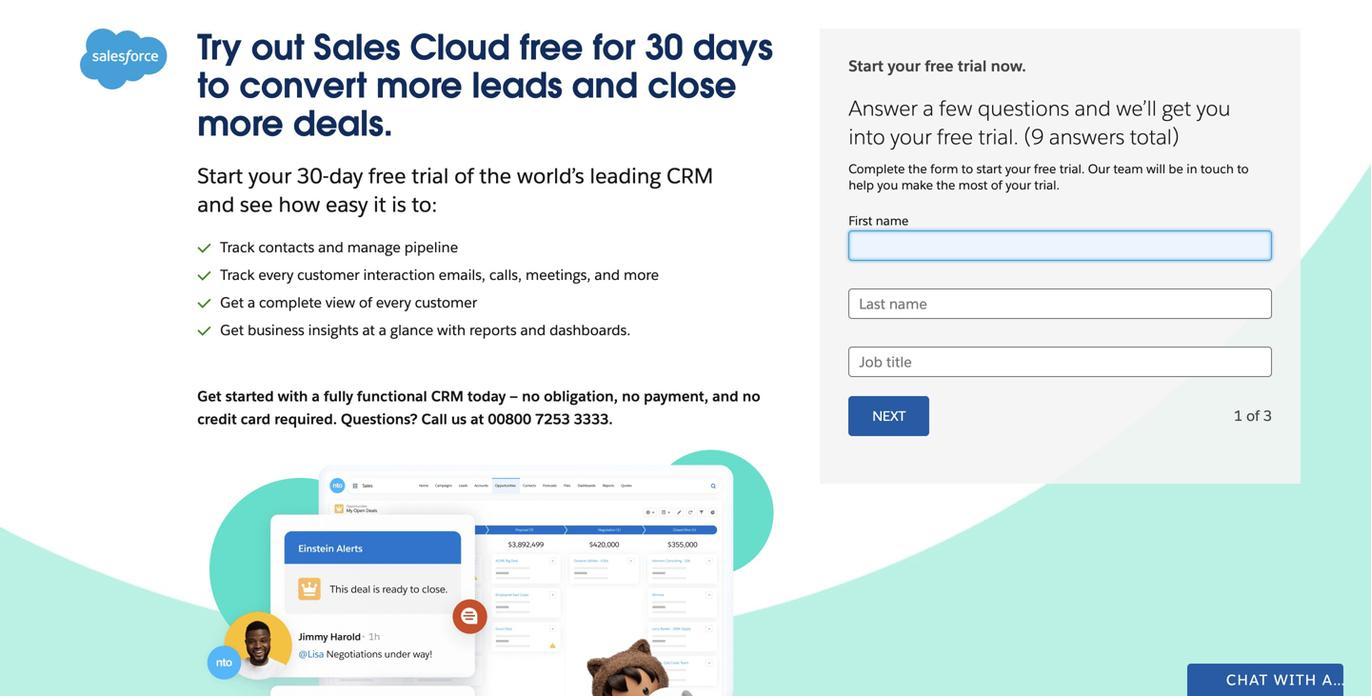 Task type: describe. For each thing, give the bounding box(es) containing it.
free inside try out sales cloud free for 30 days to convert more leads and close more deals.
[[520, 26, 583, 70]]

1 horizontal spatial customer
[[415, 293, 477, 312]]

payment,
[[644, 387, 709, 406]]

next button
[[849, 397, 930, 437]]

insights
[[308, 321, 359, 340]]

the inside start your 30-day free trial of the world's leading crm and see how easy it is to:
[[480, 162, 512, 190]]

try out sales cloud free for 30 days to convert more leads and close more deals.
[[197, 26, 773, 146]]

glance
[[390, 321, 434, 340]]

with inside button
[[1275, 671, 1318, 690]]

questions
[[978, 95, 1070, 122]]

free up the few
[[925, 56, 954, 76]]

.
[[609, 410, 613, 429]]

touch
[[1201, 161, 1235, 177]]

answers
[[1050, 124, 1125, 151]]

1
[[1235, 407, 1243, 425]]

crm inside start your 30-day free trial of the world's leading crm and see how easy it is to:
[[667, 162, 714, 190]]

how
[[278, 191, 320, 218]]

business
[[248, 321, 305, 340]]

be
[[1169, 161, 1184, 177]]

convert
[[239, 64, 367, 108]]

our
[[1089, 161, 1111, 177]]

of right 1
[[1247, 407, 1260, 425]]

1 of 3
[[1235, 407, 1273, 425]]

make
[[902, 177, 934, 194]]

complete the form to start your free trial. our team will be in touch to help you make the most of your trial.
[[849, 161, 1250, 194]]

1 vertical spatial get
[[220, 321, 244, 340]]

3
[[1264, 407, 1273, 425]]

in
[[1187, 161, 1198, 177]]

reports
[[470, 321, 517, 340]]

obligation,
[[544, 387, 618, 406]]

meetings,
[[526, 266, 591, 284]]

exp
[[1352, 671, 1372, 690]]

calls,
[[490, 266, 522, 284]]

0 horizontal spatial more
[[197, 102, 284, 146]]

1 horizontal spatial more
[[376, 64, 463, 108]]

answer a few questions and we'll get you into your free trial. (9 answers total)
[[849, 95, 1231, 151]]

days
[[693, 26, 773, 70]]

get inside get started with a fully functional crm today — no obligation, no payment, and no credit card required. questions? call us at
[[197, 387, 222, 406]]

1 horizontal spatial to
[[962, 161, 974, 177]]

us
[[451, 410, 467, 429]]

2 track from the top
[[220, 266, 255, 284]]

with inside track contacts and manage pipeline track every customer interaction emails, calls, meetings, and more get a complete view of every customer get business insights at a glance with reports and dashboards.
[[437, 321, 466, 340]]

crm inside get started with a fully functional crm today — no obligation, no payment, and no credit card required. questions? call us at
[[431, 387, 464, 406]]

answer
[[849, 95, 918, 122]]

2 horizontal spatial the
[[937, 177, 956, 194]]

today
[[468, 387, 506, 406]]

your inside answer a few questions and we'll get you into your free trial. (9 answers total)
[[891, 124, 932, 151]]

for
[[593, 26, 636, 70]]

interactive dashboard of sales cloud on laptop and mobile screen image
[[197, 450, 801, 696]]

deals.
[[293, 102, 393, 146]]

a up the business
[[248, 293, 255, 312]]

start your free trial now.
[[849, 56, 1027, 76]]

is
[[392, 191, 407, 218]]

world's
[[517, 162, 585, 190]]

(9
[[1024, 124, 1045, 151]]

at inside get started with a fully functional crm today — no obligation, no payment, and no credit card required. questions? call us at
[[471, 410, 484, 429]]

0 vertical spatial get
[[220, 293, 244, 312]]

chat
[[1227, 671, 1269, 690]]

of inside complete the form to start your free trial. our team will be in touch to help you make the most of your trial.
[[991, 177, 1003, 194]]

chat with an exp button
[[1188, 664, 1372, 696]]

your inside start your 30-day free trial of the world's leading crm and see how easy it is to:
[[249, 162, 292, 190]]

1 track from the top
[[220, 238, 255, 257]]

a inside get started with a fully functional crm today — no obligation, no payment, and no credit card required. questions? call us at
[[312, 387, 320, 406]]

to inside try out sales cloud free for 30 days to convert more leads and close more deals.
[[197, 64, 230, 108]]

it
[[374, 191, 386, 218]]

total)
[[1131, 124, 1180, 151]]

most
[[959, 177, 988, 194]]

free inside complete the form to start your free trial. our team will be in touch to help you make the most of your trial.
[[1035, 161, 1057, 177]]

start
[[977, 161, 1003, 177]]

started
[[226, 387, 274, 406]]

sales
[[314, 26, 401, 70]]

out
[[252, 26, 304, 70]]

see
[[240, 191, 273, 218]]

interaction
[[363, 266, 435, 284]]

cloud
[[410, 26, 510, 70]]



Task type: locate. For each thing, give the bounding box(es) containing it.
chat with an exp
[[1227, 671, 1372, 690]]

with right started
[[278, 387, 308, 406]]

and right "meetings,"
[[595, 266, 620, 284]]

1 vertical spatial every
[[376, 293, 411, 312]]

customer up view
[[297, 266, 360, 284]]

1 vertical spatial customer
[[415, 293, 477, 312]]

2 vertical spatial with
[[1275, 671, 1318, 690]]

into
[[849, 124, 886, 151]]

a
[[923, 95, 934, 122], [248, 293, 255, 312], [379, 321, 387, 340], [312, 387, 320, 406]]

1 horizontal spatial at
[[471, 410, 484, 429]]

trial.
[[979, 124, 1019, 151], [1060, 161, 1086, 177], [1035, 177, 1060, 194]]

0 vertical spatial at
[[362, 321, 375, 340]]

1 horizontal spatial you
[[1197, 95, 1231, 122]]

to:
[[412, 191, 438, 218]]

1 horizontal spatial no
[[622, 387, 640, 406]]

free up it
[[369, 162, 406, 190]]

trial. inside answer a few questions and we'll get you into your free trial. (9 answers total)
[[979, 124, 1019, 151]]

track up the business
[[220, 266, 255, 284]]

you right get
[[1197, 95, 1231, 122]]

2 horizontal spatial no
[[743, 387, 761, 406]]

1 horizontal spatial every
[[376, 293, 411, 312]]

with right glance
[[437, 321, 466, 340]]

and right the payment,
[[713, 387, 739, 406]]

get left the business
[[220, 321, 244, 340]]

customer
[[297, 266, 360, 284], [415, 293, 477, 312]]

leads
[[472, 64, 563, 108]]

an
[[1323, 671, 1347, 690]]

and left manage at the top of the page
[[318, 238, 344, 257]]

trial left the now. at the right of the page
[[958, 56, 987, 76]]

2 vertical spatial get
[[197, 387, 222, 406]]

with inside get started with a fully functional crm today — no obligation, no payment, and no credit card required. questions? call us at
[[278, 387, 308, 406]]

and inside answer a few questions and we'll get you into your free trial. (9 answers total)
[[1075, 95, 1112, 122]]

0 vertical spatial trial
[[958, 56, 987, 76]]

you right help
[[878, 177, 899, 194]]

pipeline
[[405, 238, 458, 257]]

1 horizontal spatial start
[[849, 56, 884, 76]]

0 horizontal spatial at
[[362, 321, 375, 340]]

and right reports
[[521, 321, 546, 340]]

team
[[1114, 161, 1144, 177]]

0 horizontal spatial you
[[878, 177, 899, 194]]

0 horizontal spatial trial
[[412, 162, 449, 190]]

at right insights
[[362, 321, 375, 340]]

and up answers
[[1075, 95, 1112, 122]]

every
[[258, 266, 294, 284], [376, 293, 411, 312]]

track down see
[[220, 238, 255, 257]]

trial inside start your 30-day free trial of the world's leading crm and see how easy it is to:
[[412, 162, 449, 190]]

of inside track contacts and manage pipeline track every customer interaction emails, calls, meetings, and more get a complete view of every customer get business insights at a glance with reports and dashboards.
[[359, 293, 373, 312]]

and left see
[[197, 191, 235, 218]]

free down the few
[[937, 124, 974, 151]]

0 vertical spatial every
[[258, 266, 294, 284]]

free down (9 on the top right of page
[[1035, 161, 1057, 177]]

we'll
[[1117, 95, 1158, 122]]

1 vertical spatial crm
[[431, 387, 464, 406]]

a left the few
[[923, 95, 934, 122]]

2 horizontal spatial more
[[624, 266, 659, 284]]

a left fully
[[312, 387, 320, 406]]

2 no from the left
[[622, 387, 640, 406]]

you inside answer a few questions and we'll get you into your free trial. (9 answers total)
[[1197, 95, 1231, 122]]

1 horizontal spatial trial
[[958, 56, 987, 76]]

crm
[[667, 162, 714, 190], [431, 387, 464, 406]]

free inside start your 30-day free trial of the world's leading crm and see how easy it is to:
[[369, 162, 406, 190]]

1 vertical spatial track
[[220, 266, 255, 284]]

credit
[[197, 410, 237, 429]]

None text field
[[849, 347, 1273, 377]]

start your 30-day free trial of the world's leading crm and see how easy it is to:
[[197, 162, 714, 218]]

no right —
[[522, 387, 540, 406]]

track contacts and manage pipeline track every customer interaction emails, calls, meetings, and more get a complete view of every customer get business insights at a glance with reports and dashboards.
[[220, 238, 659, 340]]

the
[[909, 161, 928, 177], [480, 162, 512, 190], [937, 177, 956, 194]]

few
[[940, 95, 973, 122]]

emails,
[[439, 266, 486, 284]]

start up answer on the top of the page
[[849, 56, 884, 76]]

try
[[197, 26, 242, 70]]

start
[[849, 56, 884, 76], [197, 162, 243, 190]]

and left 30
[[572, 64, 638, 108]]

trial. down (9 on the top right of page
[[1035, 177, 1060, 194]]

1 horizontal spatial crm
[[667, 162, 714, 190]]

will
[[1147, 161, 1166, 177]]

2 horizontal spatial to
[[1238, 161, 1250, 177]]

1 vertical spatial at
[[471, 410, 484, 429]]

0 horizontal spatial crm
[[431, 387, 464, 406]]

0 vertical spatial customer
[[297, 266, 360, 284]]

0 vertical spatial you
[[1197, 95, 1231, 122]]

no
[[522, 387, 540, 406], [622, 387, 640, 406], [743, 387, 761, 406]]

required. questions?
[[275, 410, 418, 429]]

1 no from the left
[[522, 387, 540, 406]]

1 vertical spatial with
[[278, 387, 308, 406]]

more inside track contacts and manage pipeline track every customer interaction emails, calls, meetings, and more get a complete view of every customer get business insights at a glance with reports and dashboards.
[[624, 266, 659, 284]]

0 vertical spatial track
[[220, 238, 255, 257]]

3 no from the left
[[743, 387, 761, 406]]

call
[[422, 410, 448, 429]]

dashboards.
[[550, 321, 631, 340]]

and inside start your 30-day free trial of the world's leading crm and see how easy it is to:
[[197, 191, 235, 218]]

at right us
[[471, 410, 484, 429]]

with
[[437, 321, 466, 340], [278, 387, 308, 406], [1275, 671, 1318, 690]]

complete
[[849, 161, 905, 177]]

0 horizontal spatial no
[[522, 387, 540, 406]]

free
[[520, 26, 583, 70], [925, 56, 954, 76], [937, 124, 974, 151], [1035, 161, 1057, 177], [369, 162, 406, 190]]

—
[[510, 387, 518, 406]]

a inside answer a few questions and we'll get you into your free trial. (9 answers total)
[[923, 95, 934, 122]]

every down contacts
[[258, 266, 294, 284]]

the left world's on the top left
[[480, 162, 512, 190]]

30
[[645, 26, 684, 70]]

1 vertical spatial start
[[197, 162, 243, 190]]

30-
[[297, 162, 329, 190]]

trial up 'to:'
[[412, 162, 449, 190]]

start for start your 30-day free trial of the world's leading crm and see how easy it is to:
[[197, 162, 243, 190]]

at
[[362, 321, 375, 340], [471, 410, 484, 429]]

0 horizontal spatial to
[[197, 64, 230, 108]]

get started with a fully functional crm today — no obligation, no payment, and no credit card required. questions? call us at
[[197, 387, 761, 429]]

1 vertical spatial you
[[878, 177, 899, 194]]

no left the payment,
[[622, 387, 640, 406]]

get
[[220, 293, 244, 312], [220, 321, 244, 340], [197, 387, 222, 406]]

start inside start your 30-day free trial of the world's leading crm and see how easy it is to:
[[197, 162, 243, 190]]

with left an
[[1275, 671, 1318, 690]]

0 horizontal spatial the
[[480, 162, 512, 190]]

fully
[[324, 387, 353, 406]]

1 horizontal spatial the
[[909, 161, 928, 177]]

0 horizontal spatial customer
[[297, 266, 360, 284]]

2 horizontal spatial with
[[1275, 671, 1318, 690]]

easy
[[326, 191, 368, 218]]

0 horizontal spatial every
[[258, 266, 294, 284]]

1 vertical spatial trial
[[412, 162, 449, 190]]

go to the homepage image
[[80, 29, 168, 90]]

0 horizontal spatial with
[[278, 387, 308, 406]]

start up see
[[197, 162, 243, 190]]

contacts
[[258, 238, 315, 257]]

close
[[648, 64, 737, 108]]

view
[[326, 293, 355, 312]]

start for start your free trial now.
[[849, 56, 884, 76]]

card
[[241, 410, 271, 429]]

free left for
[[520, 26, 583, 70]]

form
[[931, 161, 959, 177]]

day
[[329, 162, 363, 190]]

more
[[376, 64, 463, 108], [197, 102, 284, 146], [624, 266, 659, 284]]

0 vertical spatial with
[[437, 321, 466, 340]]

track
[[220, 238, 255, 257], [220, 266, 255, 284]]

functional
[[357, 387, 428, 406]]

trial. up start
[[979, 124, 1019, 151]]

of right most
[[991, 177, 1003, 194]]

your
[[888, 56, 921, 76], [891, 124, 932, 151], [1006, 161, 1031, 177], [249, 162, 292, 190], [1006, 177, 1032, 194]]

1 horizontal spatial with
[[437, 321, 466, 340]]

get
[[1163, 95, 1192, 122]]

None text field
[[849, 231, 1273, 261], [849, 289, 1273, 319], [849, 231, 1273, 261], [849, 289, 1273, 319]]

0 vertical spatial crm
[[667, 162, 714, 190]]

free inside answer a few questions and we'll get you into your free trial. (9 answers total)
[[937, 124, 974, 151]]

every down interaction
[[376, 293, 411, 312]]

the left most
[[937, 177, 956, 194]]

get up the credit
[[197, 387, 222, 406]]

trial
[[958, 56, 987, 76], [412, 162, 449, 190]]

no right the payment,
[[743, 387, 761, 406]]

crm up us
[[431, 387, 464, 406]]

to left start
[[962, 161, 974, 177]]

of inside start your 30-day free trial of the world's leading crm and see how easy it is to:
[[455, 162, 474, 190]]

and inside try out sales cloud free for 30 days to convert more leads and close more deals.
[[572, 64, 638, 108]]

and
[[572, 64, 638, 108], [1075, 95, 1112, 122], [197, 191, 235, 218], [318, 238, 344, 257], [595, 266, 620, 284], [521, 321, 546, 340], [713, 387, 739, 406]]

and inside get started with a fully functional crm today — no obligation, no payment, and no credit card required. questions? call us at
[[713, 387, 739, 406]]

complete
[[259, 293, 322, 312]]

to right touch
[[1238, 161, 1250, 177]]

you inside complete the form to start your free trial. our team will be in touch to help you make the most of your trial.
[[878, 177, 899, 194]]

customer down emails,
[[415, 293, 477, 312]]

at inside track contacts and manage pipeline track every customer interaction emails, calls, meetings, and more get a complete view of every customer get business insights at a glance with reports and dashboards.
[[362, 321, 375, 340]]

crm right the leading
[[667, 162, 714, 190]]

to
[[197, 64, 230, 108], [962, 161, 974, 177], [1238, 161, 1250, 177]]

help
[[849, 177, 875, 194]]

to left the out
[[197, 64, 230, 108]]

get left complete
[[220, 293, 244, 312]]

of
[[455, 162, 474, 190], [991, 177, 1003, 194], [359, 293, 373, 312], [1247, 407, 1260, 425]]

now.
[[991, 56, 1027, 76]]

0 vertical spatial start
[[849, 56, 884, 76]]

leading
[[590, 162, 662, 190]]

of right view
[[359, 293, 373, 312]]

manage
[[347, 238, 401, 257]]

the left the form
[[909, 161, 928, 177]]

0 horizontal spatial start
[[197, 162, 243, 190]]

a left glance
[[379, 321, 387, 340]]

next
[[873, 408, 906, 425]]

of up pipeline
[[455, 162, 474, 190]]

trial. left our on the right top
[[1060, 161, 1086, 177]]



Task type: vqa. For each thing, say whether or not it's contained in the screenshot.
the few
yes



